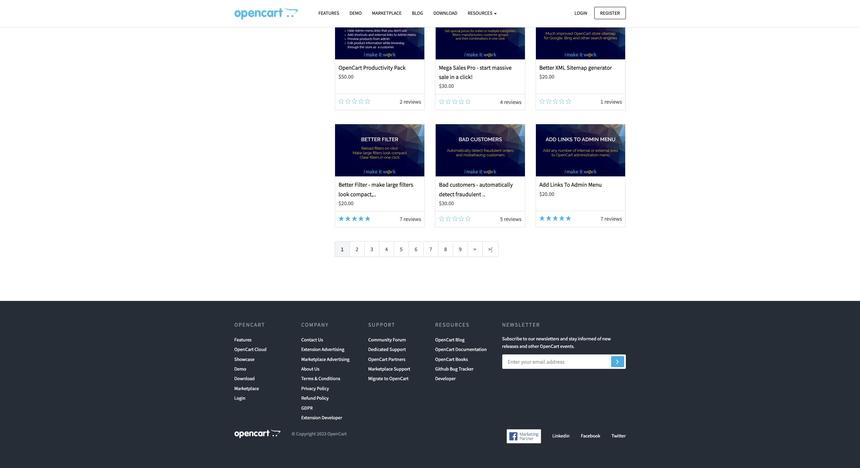 Task type: describe. For each thing, give the bounding box(es) containing it.
8
[[445, 246, 447, 253]]

click!
[[460, 73, 473, 81]]

facebook
[[581, 433, 601, 439]]

blog link
[[407, 7, 429, 19]]

links
[[551, 181, 563, 189]]

7 reviews for add links to admin menu
[[601, 216, 622, 222]]

make
[[372, 181, 385, 189]]

features link for demo
[[314, 7, 345, 19]]

resources link
[[463, 7, 502, 19]]

>|
[[489, 246, 493, 253]]

automatically
[[480, 181, 513, 189]]

migrate to opencart
[[369, 376, 409, 382]]

download for blog
[[434, 10, 458, 16]]

1 for 1
[[341, 246, 344, 253]]

community forum
[[369, 337, 406, 343]]

copyright
[[296, 431, 316, 437]]

our
[[529, 336, 535, 342]]

advertising for extension advertising
[[322, 347, 345, 353]]

5 link
[[394, 242, 409, 257]]

bad customers - automatically detect fraudulent .. link
[[439, 181, 513, 198]]

privacy policy
[[302, 386, 329, 392]]

company
[[302, 322, 329, 328]]

sale
[[439, 73, 449, 81]]

terms
[[302, 376, 314, 382]]

features for demo
[[319, 10, 340, 16]]

github bug tracker
[[436, 366, 474, 372]]

1 horizontal spatial and
[[561, 336, 568, 342]]

fraudulent
[[456, 191, 482, 198]]

3
[[371, 246, 373, 253]]

marketplace left blog link on the left
[[372, 10, 402, 16]]

4 for 4
[[386, 246, 388, 253]]

opencart blog
[[436, 337, 465, 343]]

bug
[[450, 366, 458, 372]]

better filter - make large filters look compact,.. image
[[335, 125, 425, 177]]

4 reviews
[[501, 99, 522, 105]]

opencart for opencart cloud
[[235, 347, 254, 353]]

extension advertising
[[302, 347, 345, 353]]

download for demo
[[235, 376, 255, 382]]

©
[[292, 431, 295, 437]]

start
[[480, 64, 491, 71]]

opencart for opencart books
[[436, 357, 455, 363]]

reviews for opencart productivity pack
[[404, 98, 421, 105]]

detect
[[439, 191, 455, 198]]

informed
[[578, 336, 597, 342]]

support for dedicated
[[390, 347, 406, 353]]

xml
[[556, 64, 566, 71]]

productivity
[[363, 64, 393, 71]]

other extensions image
[[235, 7, 298, 20]]

download link for blog
[[429, 7, 463, 19]]

migrate to opencart link
[[369, 374, 409, 384]]

0 horizontal spatial star light image
[[359, 216, 364, 222]]

showcase
[[235, 357, 255, 363]]

dedicated support
[[369, 347, 406, 353]]

0 horizontal spatial developer
[[322, 415, 342, 421]]

1 horizontal spatial 7
[[430, 246, 433, 253]]

extension for extension developer
[[302, 415, 321, 421]]

7 link
[[424, 242, 439, 257]]

dedicated support link
[[369, 345, 406, 355]]

2 reviews
[[400, 98, 421, 105]]

filters
[[400, 181, 414, 189]]

documentation
[[456, 347, 487, 353]]

gdpr
[[302, 405, 313, 412]]

$20.00 inside "better filter - make large filters look compact,.. $20.00"
[[339, 200, 354, 207]]

2023
[[317, 431, 327, 437]]

0 vertical spatial marketplace link
[[367, 7, 407, 19]]

releases
[[503, 344, 519, 350]]

opencart cloud
[[235, 347, 267, 353]]

filter
[[355, 181, 368, 189]]

linkedin link
[[553, 433, 570, 439]]

events.
[[561, 344, 575, 350]]

features for opencart cloud
[[235, 337, 252, 343]]

add
[[540, 181, 549, 189]]

better xml sitemap generator $20.00
[[540, 64, 612, 80]]

5 reviews
[[501, 216, 522, 223]]

linkedin
[[553, 433, 570, 439]]

sales
[[453, 64, 466, 71]]

- for better filter - make large filters look compact,..
[[369, 181, 371, 189]]

support for marketplace
[[394, 366, 411, 372]]

0 horizontal spatial login link
[[235, 394, 246, 404]]

bad
[[439, 181, 449, 189]]

books
[[456, 357, 468, 363]]

customers
[[450, 181, 476, 189]]

facebook link
[[581, 433, 601, 439]]

1 vertical spatial resources
[[436, 322, 470, 328]]

0 vertical spatial blog
[[412, 10, 424, 16]]

contact us link
[[302, 335, 323, 345]]

marketplace inside marketplace support link
[[369, 366, 393, 372]]

generator
[[589, 64, 612, 71]]

extension for extension advertising
[[302, 347, 321, 353]]

add links to admin menu link
[[540, 181, 602, 189]]

2 link
[[350, 242, 365, 257]]

resources inside resources "link"
[[468, 10, 494, 16]]

5 for 5
[[400, 246, 403, 253]]

- for bad customers - automatically detect fraudulent ..
[[477, 181, 479, 189]]

cloud
[[255, 347, 267, 353]]

opencart right 2023
[[328, 431, 347, 437]]

8 link
[[438, 242, 453, 257]]

menu
[[589, 181, 602, 189]]

pack
[[394, 64, 406, 71]]

pro
[[467, 64, 476, 71]]

partners
[[389, 357, 406, 363]]

mega
[[439, 64, 452, 71]]

add links to admin menu image
[[536, 125, 626, 177]]

3 link
[[365, 242, 380, 257]]

9 link
[[453, 242, 468, 257]]

better for better filter - make large filters look compact,..
[[339, 181, 354, 189]]

$30.00 inside mega sales pro - start massive sale in a click! $30.00
[[439, 83, 454, 89]]

1 vertical spatial blog
[[456, 337, 465, 343]]

about us link
[[302, 365, 320, 374]]

register
[[601, 10, 620, 16]]

mega sales pro - start massive sale in a click! $30.00
[[439, 64, 512, 89]]



Task type: vqa. For each thing, say whether or not it's contained in the screenshot.
OpenCart's OpenCart
yes



Task type: locate. For each thing, give the bounding box(es) containing it.
0 vertical spatial extension
[[302, 347, 321, 353]]

..
[[483, 191, 486, 198]]

compact,..
[[351, 191, 376, 198]]

opencart inside 'migrate to opencart' link
[[390, 376, 409, 382]]

1 vertical spatial features
[[235, 337, 252, 343]]

advertising
[[322, 347, 345, 353], [327, 357, 350, 363]]

opencart down marketplace support link at the left
[[390, 376, 409, 382]]

Enter your email address text field
[[503, 355, 626, 369]]

0 vertical spatial developer
[[436, 376, 456, 382]]

opencart for opencart documentation
[[436, 347, 455, 353]]

0 horizontal spatial and
[[520, 344, 528, 350]]

- right filter
[[369, 181, 371, 189]]

marketplace up the about us
[[302, 357, 326, 363]]

opencart up opencart documentation
[[436, 337, 455, 343]]

1 left 2 link
[[341, 246, 344, 253]]

opencart up $50.00
[[339, 64, 362, 71]]

opencart down the opencart blog link
[[436, 347, 455, 353]]

to for subscribe
[[523, 336, 528, 342]]

7 for add links to admin menu
[[601, 216, 604, 222]]

opencart inside subscribe to our newsletters and stay informed of new releases and other opencart events.
[[540, 344, 560, 350]]

opencart inside opencart books link
[[436, 357, 455, 363]]

2 vertical spatial support
[[394, 366, 411, 372]]

opencart partners link
[[369, 355, 406, 365]]

to
[[565, 181, 571, 189]]

in
[[450, 73, 455, 81]]

1 vertical spatial demo link
[[235, 365, 246, 374]]

twitter link
[[612, 433, 626, 439]]

1 vertical spatial advertising
[[327, 357, 350, 363]]

opencart productivity pack link
[[339, 64, 406, 71]]

better
[[540, 64, 555, 71], [339, 181, 354, 189]]

4 inside 4 link
[[386, 246, 388, 253]]

&
[[315, 376, 318, 382]]

better for better xml sitemap generator
[[540, 64, 555, 71]]

opencart inside opencart productivity pack $50.00
[[339, 64, 362, 71]]

privacy
[[302, 386, 316, 392]]

policy for privacy policy
[[317, 386, 329, 392]]

github bug tracker link
[[436, 365, 474, 374]]

support up partners
[[390, 347, 406, 353]]

better xml sitemap generator link
[[540, 64, 612, 71]]

bad customers - automatically detect fraudulent .. $30.00
[[439, 181, 513, 207]]

refund
[[302, 396, 316, 402]]

features
[[319, 10, 340, 16], [235, 337, 252, 343]]

better filter - make large filters look compact,.. $20.00
[[339, 181, 414, 207]]

0 horizontal spatial download link
[[235, 374, 255, 384]]

facebook marketing partner image
[[507, 430, 542, 444]]

2 vertical spatial $20.00
[[339, 200, 354, 207]]

0 vertical spatial policy
[[317, 386, 329, 392]]

us
[[318, 337, 323, 343], [315, 366, 320, 372]]

large
[[386, 181, 399, 189]]

1 vertical spatial 1
[[341, 246, 344, 253]]

star light o image
[[339, 99, 344, 104], [540, 99, 545, 104], [546, 99, 552, 104], [439, 99, 445, 104], [446, 99, 451, 104], [459, 99, 465, 104], [466, 99, 471, 104], [446, 216, 451, 222]]

- right pro
[[477, 64, 479, 71]]

5 for 5 reviews
[[501, 216, 503, 223]]

mega sales pro - start massive sale in a click! image
[[436, 7, 525, 59]]

> link
[[468, 242, 483, 257]]

reviews for mega sales pro - start massive sale in a click!
[[504, 99, 522, 105]]

1 horizontal spatial login link
[[569, 7, 594, 19]]

1 policy from the top
[[317, 386, 329, 392]]

0 vertical spatial demo link
[[345, 7, 367, 19]]

-
[[477, 64, 479, 71], [369, 181, 371, 189], [477, 181, 479, 189]]

and up events.
[[561, 336, 568, 342]]

0 vertical spatial features
[[319, 10, 340, 16]]

policy down terms & conditions link
[[317, 386, 329, 392]]

1 $30.00 from the top
[[439, 83, 454, 89]]

7 for better filter - make large filters look compact,..
[[400, 216, 403, 223]]

opencart for opencart partners
[[369, 357, 388, 363]]

0 horizontal spatial blog
[[412, 10, 424, 16]]

0 vertical spatial support
[[369, 322, 396, 328]]

6 link
[[409, 242, 424, 257]]

0 vertical spatial login link
[[569, 7, 594, 19]]

1 horizontal spatial 1
[[601, 98, 604, 105]]

0 horizontal spatial features
[[235, 337, 252, 343]]

- inside bad customers - automatically detect fraudulent .. $30.00
[[477, 181, 479, 189]]

1 horizontal spatial login
[[575, 10, 588, 16]]

1 horizontal spatial 7 reviews
[[601, 216, 622, 222]]

us up extension advertising
[[318, 337, 323, 343]]

star light image down add links to admin menu $20.00
[[566, 216, 572, 221]]

extension developer link
[[302, 413, 342, 423]]

login for the leftmost 'login' link
[[235, 396, 246, 402]]

about
[[302, 366, 314, 372]]

2 $30.00 from the top
[[439, 200, 454, 207]]

opencart productivity pack image
[[335, 7, 425, 59]]

newsletters
[[536, 336, 560, 342]]

4 for 4 reviews
[[501, 99, 503, 105]]

new
[[603, 336, 611, 342]]

twitter
[[612, 433, 626, 439]]

2 down 'pack'
[[400, 98, 403, 105]]

opencart up showcase
[[235, 347, 254, 353]]

extension advertising link
[[302, 345, 345, 355]]

star light image down the compact,..
[[359, 216, 364, 222]]

1 vertical spatial 4
[[386, 246, 388, 253]]

1 for 1 reviews
[[601, 98, 604, 105]]

support up community
[[369, 322, 396, 328]]

login for top 'login' link
[[575, 10, 588, 16]]

1 vertical spatial developer
[[322, 415, 342, 421]]

opencart inside the opencart cloud link
[[235, 347, 254, 353]]

better filter - make large filters look compact,.. link
[[339, 181, 414, 198]]

1 horizontal spatial demo
[[350, 10, 362, 16]]

0 vertical spatial 5
[[501, 216, 503, 223]]

advertising up marketplace advertising
[[322, 347, 345, 353]]

$30.00 inside bad customers - automatically detect fraudulent .. $30.00
[[439, 200, 454, 207]]

1 vertical spatial policy
[[317, 396, 329, 402]]

better inside better xml sitemap generator $20.00
[[540, 64, 555, 71]]

$20.00 down the add
[[540, 191, 555, 197]]

2 for 2
[[356, 246, 359, 253]]

features link for opencart cloud
[[235, 335, 252, 345]]

policy down the privacy policy link on the left
[[317, 396, 329, 402]]

reviews for better xml sitemap generator
[[605, 98, 622, 105]]

5
[[501, 216, 503, 223], [400, 246, 403, 253]]

forum
[[393, 337, 406, 343]]

subscribe to our newsletters and stay informed of new releases and other opencart events.
[[503, 336, 611, 350]]

0 vertical spatial demo
[[350, 10, 362, 16]]

reviews
[[404, 98, 421, 105], [605, 98, 622, 105], [504, 99, 522, 105], [605, 216, 622, 222], [404, 216, 421, 223], [504, 216, 522, 223]]

download link
[[429, 7, 463, 19], [235, 374, 255, 384]]

1 horizontal spatial better
[[540, 64, 555, 71]]

0 vertical spatial $30.00
[[439, 83, 454, 89]]

features link
[[314, 7, 345, 19], [235, 335, 252, 345]]

reviews for bad customers - automatically detect fraudulent ..
[[504, 216, 522, 223]]

1 vertical spatial 2
[[356, 246, 359, 253]]

$30.00
[[439, 83, 454, 89], [439, 200, 454, 207]]

opencart down newsletters at the right bottom of page
[[540, 344, 560, 350]]

0 vertical spatial better
[[540, 64, 555, 71]]

1 horizontal spatial star light image
[[566, 216, 572, 221]]

reviews for add links to admin menu
[[605, 216, 622, 222]]

4 right 3 link
[[386, 246, 388, 253]]

1 vertical spatial us
[[315, 366, 320, 372]]

1 vertical spatial $30.00
[[439, 200, 454, 207]]

1 horizontal spatial download
[[434, 10, 458, 16]]

resources
[[468, 10, 494, 16], [436, 322, 470, 328]]

better left xml
[[540, 64, 555, 71]]

2 for 2 reviews
[[400, 98, 403, 105]]

marketplace up migrate
[[369, 366, 393, 372]]

0 vertical spatial login
[[575, 10, 588, 16]]

bad customers - automatically detect fraudulent .. image
[[436, 125, 525, 177]]

migrate
[[369, 376, 384, 382]]

register link
[[595, 7, 626, 19]]

1 vertical spatial to
[[384, 376, 389, 382]]

2 left 3 at the left of the page
[[356, 246, 359, 253]]

dedicated
[[369, 347, 389, 353]]

opencart blog link
[[436, 335, 465, 345]]

1 vertical spatial 5
[[400, 246, 403, 253]]

0 vertical spatial download link
[[429, 7, 463, 19]]

extension down contact us link
[[302, 347, 321, 353]]

opencart for opencart
[[235, 322, 265, 328]]

1 vertical spatial support
[[390, 347, 406, 353]]

sitemap
[[567, 64, 588, 71]]

download link for demo
[[235, 374, 255, 384]]

1 vertical spatial marketplace link
[[235, 384, 259, 394]]

0 vertical spatial $20.00
[[540, 73, 555, 80]]

0 vertical spatial resources
[[468, 10, 494, 16]]

community forum link
[[369, 335, 406, 345]]

$20.00 down the look
[[339, 200, 354, 207]]

us inside "about us" link
[[315, 366, 320, 372]]

1 vertical spatial login link
[[235, 394, 246, 404]]

1 vertical spatial download link
[[235, 374, 255, 384]]

1 horizontal spatial 5
[[501, 216, 503, 223]]

1 reviews
[[601, 98, 622, 105]]

9
[[459, 246, 462, 253]]

opencart productivity pack $50.00
[[339, 64, 406, 80]]

opencart up "github"
[[436, 357, 455, 363]]

extension developer
[[302, 415, 342, 421]]

1 vertical spatial features link
[[235, 335, 252, 345]]

0 horizontal spatial download
[[235, 376, 255, 382]]

1 vertical spatial $20.00
[[540, 191, 555, 197]]

1 horizontal spatial download link
[[429, 7, 463, 19]]

marketplace
[[372, 10, 402, 16], [302, 357, 326, 363], [369, 366, 393, 372], [235, 386, 259, 392]]

marketplace support
[[369, 366, 411, 372]]

to down marketplace support link at the left
[[384, 376, 389, 382]]

0 horizontal spatial login
[[235, 396, 246, 402]]

0 horizontal spatial marketplace link
[[235, 384, 259, 394]]

opencart down dedicated
[[369, 357, 388, 363]]

$30.00 down detect
[[439, 200, 454, 207]]

7 reviews for better filter - make large filters look compact,..
[[400, 216, 421, 223]]

1 down generator
[[601, 98, 604, 105]]

0 horizontal spatial 2
[[356, 246, 359, 253]]

marketplace support link
[[369, 365, 411, 374]]

1 horizontal spatial marketplace link
[[367, 7, 407, 19]]

us right about
[[315, 366, 320, 372]]

4 down massive
[[501, 99, 503, 105]]

- inside "better filter - make large filters look compact,.. $20.00"
[[369, 181, 371, 189]]

1 horizontal spatial features
[[319, 10, 340, 16]]

$30.00 down sale
[[439, 83, 454, 89]]

download right blog link on the left
[[434, 10, 458, 16]]

star light o image
[[345, 99, 351, 104], [352, 99, 358, 104], [359, 99, 364, 104], [365, 99, 371, 104], [553, 99, 559, 104], [560, 99, 565, 104], [566, 99, 572, 104], [453, 99, 458, 104], [439, 216, 445, 222], [453, 216, 458, 222], [459, 216, 465, 222], [466, 216, 471, 222]]

gdpr link
[[302, 404, 313, 413]]

0 vertical spatial download
[[434, 10, 458, 16]]

0 horizontal spatial demo
[[235, 366, 246, 372]]

0 horizontal spatial 7
[[400, 216, 403, 223]]

opencart partners
[[369, 357, 406, 363]]

0 horizontal spatial better
[[339, 181, 354, 189]]

and left other
[[520, 344, 528, 350]]

opencart for opencart blog
[[436, 337, 455, 343]]

policy for refund policy
[[317, 396, 329, 402]]

us for about us
[[315, 366, 320, 372]]

developer link
[[436, 374, 456, 384]]

1 horizontal spatial blog
[[456, 337, 465, 343]]

star light image
[[566, 216, 572, 221], [359, 216, 364, 222]]

$20.00 down better xml sitemap generator 'link'
[[540, 73, 555, 80]]

look
[[339, 191, 350, 198]]

angle right image
[[617, 358, 619, 366]]

0 horizontal spatial 5
[[400, 246, 403, 253]]

reviews for better filter - make large filters look compact,..
[[404, 216, 421, 223]]

2 horizontal spatial 7
[[601, 216, 604, 222]]

to left our
[[523, 336, 528, 342]]

1 horizontal spatial 4
[[501, 99, 503, 105]]

0 horizontal spatial 4
[[386, 246, 388, 253]]

better xml sitemap generator image
[[536, 7, 626, 59]]

0 horizontal spatial demo link
[[235, 365, 246, 374]]

a
[[456, 73, 459, 81]]

of
[[598, 336, 602, 342]]

refund policy link
[[302, 394, 329, 404]]

2 policy from the top
[[317, 396, 329, 402]]

better inside "better filter - make large filters look compact,.. $20.00"
[[339, 181, 354, 189]]

opencart up opencart cloud
[[235, 322, 265, 328]]

0 vertical spatial advertising
[[322, 347, 345, 353]]

developer down "github"
[[436, 376, 456, 382]]

to inside subscribe to our newsletters and stay informed of new releases and other opencart events.
[[523, 336, 528, 342]]

marketplace down 'showcase' link
[[235, 386, 259, 392]]

0 horizontal spatial features link
[[235, 335, 252, 345]]

1 vertical spatial extension
[[302, 415, 321, 421]]

opencart image
[[235, 430, 281, 439]]

2 extension from the top
[[302, 415, 321, 421]]

subscribe
[[503, 336, 523, 342]]

1 vertical spatial login
[[235, 396, 246, 402]]

1 vertical spatial and
[[520, 344, 528, 350]]

massive
[[492, 64, 512, 71]]

extension down gdpr link
[[302, 415, 321, 421]]

advertising for marketplace advertising
[[327, 357, 350, 363]]

1 horizontal spatial developer
[[436, 376, 456, 382]]

us inside contact us link
[[318, 337, 323, 343]]

1 extension from the top
[[302, 347, 321, 353]]

policy
[[317, 386, 329, 392], [317, 396, 329, 402]]

1 horizontal spatial to
[[523, 336, 528, 342]]

to for migrate
[[384, 376, 389, 382]]

contact
[[302, 337, 317, 343]]

1 vertical spatial better
[[339, 181, 354, 189]]

support down partners
[[394, 366, 411, 372]]

0 vertical spatial 2
[[400, 98, 403, 105]]

$20.00 inside better xml sitemap generator $20.00
[[540, 73, 555, 80]]

download down 'showcase' link
[[235, 376, 255, 382]]

0 vertical spatial 1
[[601, 98, 604, 105]]

- inside mega sales pro - start massive sale in a click! $30.00
[[477, 64, 479, 71]]

0 vertical spatial to
[[523, 336, 528, 342]]

0 vertical spatial features link
[[314, 7, 345, 19]]

opencart cloud link
[[235, 345, 267, 355]]

1 vertical spatial demo
[[235, 366, 246, 372]]

$20.00 inside add links to admin menu $20.00
[[540, 191, 555, 197]]

0 vertical spatial 4
[[501, 99, 503, 105]]

opencart documentation link
[[436, 345, 487, 355]]

advertising down extension advertising link
[[327, 357, 350, 363]]

showcase link
[[235, 355, 255, 365]]

terms & conditions link
[[302, 374, 341, 384]]

star light image
[[540, 216, 545, 221], [546, 216, 552, 221], [553, 216, 559, 221], [560, 216, 565, 221], [339, 216, 344, 222], [345, 216, 351, 222], [352, 216, 358, 222], [365, 216, 371, 222]]

opencart documentation
[[436, 347, 487, 353]]

opencart inside opencart documentation link
[[436, 347, 455, 353]]

1 horizontal spatial demo link
[[345, 7, 367, 19]]

opencart for opencart productivity pack $50.00
[[339, 64, 362, 71]]

1 horizontal spatial features link
[[314, 7, 345, 19]]

- up fraudulent at top
[[477, 181, 479, 189]]

admin
[[572, 181, 588, 189]]

0 horizontal spatial 1
[[341, 246, 344, 253]]

marketplace advertising link
[[302, 355, 350, 365]]

opencart inside opencart partners link
[[369, 357, 388, 363]]

us for contact us
[[318, 337, 323, 343]]

opencart inside the opencart blog link
[[436, 337, 455, 343]]

opencart books
[[436, 357, 468, 363]]

better up the look
[[339, 181, 354, 189]]

tracker
[[459, 366, 474, 372]]

0 horizontal spatial 7 reviews
[[400, 216, 421, 223]]

0 vertical spatial us
[[318, 337, 323, 343]]

0 vertical spatial and
[[561, 336, 568, 342]]

0 horizontal spatial to
[[384, 376, 389, 382]]

about us
[[302, 366, 320, 372]]

$50.00
[[339, 73, 354, 80]]

7
[[601, 216, 604, 222], [400, 216, 403, 223], [430, 246, 433, 253]]

demo link
[[345, 7, 367, 19], [235, 365, 246, 374]]

1 vertical spatial download
[[235, 376, 255, 382]]

other
[[529, 344, 539, 350]]

1 horizontal spatial 2
[[400, 98, 403, 105]]

developer up 2023
[[322, 415, 342, 421]]

marketplace inside the marketplace advertising link
[[302, 357, 326, 363]]



